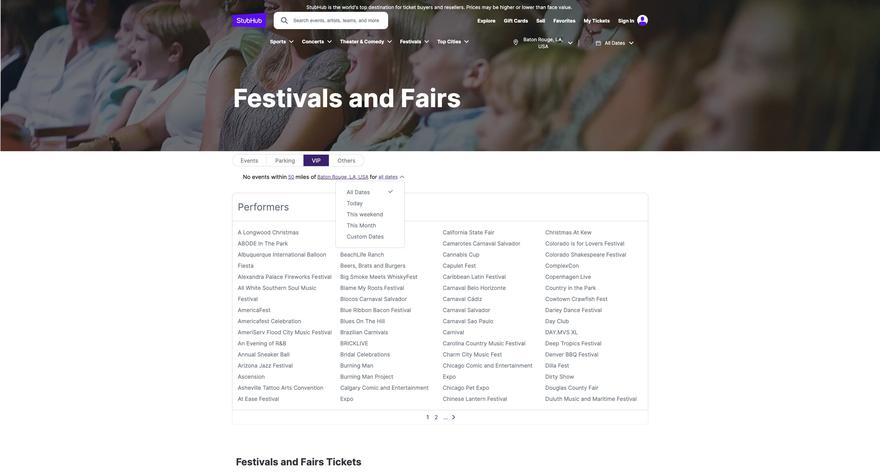 Task type: vqa. For each thing, say whether or not it's contained in the screenshot.
each
no



Task type: describe. For each thing, give the bounding box(es) containing it.
balloon
[[307, 251, 327, 258]]

entertainment for calgary comic and entertainment expo
[[392, 385, 429, 392]]

annual sneaker ball link
[[238, 351, 290, 358]]

festivals and fairs
[[233, 83, 461, 113]]

world's
[[342, 4, 359, 10]]

carnaval sao paulo
[[443, 318, 494, 325]]

calgary
[[341, 385, 361, 392]]

smoke
[[350, 274, 368, 281]]

0 vertical spatial city
[[283, 329, 294, 336]]

vip
[[312, 157, 321, 164]]

burning for burning man project
[[341, 374, 361, 381]]

abode in the park link
[[238, 240, 288, 247]]

0 vertical spatial baton rouge, la, usa button
[[510, 32, 576, 54]]

1 horizontal spatial all dates
[[605, 40, 626, 46]]

1 horizontal spatial all
[[347, 189, 353, 196]]

capulet
[[443, 262, 464, 269]]

man for burning man project
[[362, 374, 374, 381]]

bridal
[[341, 351, 356, 358]]

no events within 50 miles of baton rouge, la, usa
[[243, 174, 369, 181]]

duluth music and maritime festival
[[546, 396, 637, 403]]

beers, brats and burgers link
[[341, 262, 406, 269]]

duluth music and maritime festival link
[[546, 396, 637, 403]]

cards
[[514, 18, 529, 24]]

chicago for chicago pet expo
[[443, 385, 465, 392]]

latin
[[472, 274, 485, 281]]

basel tattoo
[[341, 240, 373, 247]]

white
[[246, 285, 261, 292]]

douglas county fair
[[546, 385, 599, 392]]

1 vertical spatial baton rouge, la, usa button
[[318, 174, 369, 181]]

colorado for colorado is for lovers festival
[[546, 240, 570, 247]]

alexandra palace fireworks festival
[[238, 274, 332, 281]]

1 horizontal spatial soul
[[367, 229, 378, 236]]

and inside calgary comic and entertainment expo
[[381, 385, 390, 392]]

country in the park link
[[546, 285, 597, 292]]

music inside all white southern soul music festival
[[301, 285, 317, 292]]

explore
[[478, 18, 496, 24]]

performers
[[238, 201, 289, 213]]

1 vertical spatial expo
[[477, 385, 490, 392]]

usa inside 'no events within 50 miles of baton rouge, la, usa'
[[359, 174, 369, 180]]

arizona jazz festival link
[[238, 362, 293, 369]]

events
[[241, 157, 258, 164]]

ameriserv flood city music festival
[[238, 329, 332, 336]]

1 vertical spatial dates
[[355, 189, 370, 196]]

copenhagen live link
[[546, 274, 592, 281]]

celebration
[[271, 318, 301, 325]]

2 vertical spatial dates
[[369, 233, 384, 240]]

1 horizontal spatial country
[[546, 285, 567, 292]]

0 horizontal spatial all dates
[[347, 189, 370, 196]]

favorites link
[[554, 18, 576, 24]]

carnaval sao paulo link
[[443, 318, 494, 325]]

americafest
[[238, 307, 271, 314]]

rouge, inside baton rouge, la, usa
[[539, 36, 555, 42]]

blue
[[341, 307, 352, 314]]

fest right crawfish
[[597, 296, 608, 303]]

0 horizontal spatial my
[[358, 285, 366, 292]]

charm
[[443, 351, 461, 358]]

top cities link
[[434, 34, 464, 49]]

fiesta
[[238, 262, 254, 269]]

fest down cup
[[465, 262, 476, 269]]

show
[[560, 374, 575, 381]]

1 christmas from the left
[[272, 229, 299, 236]]

baton inside 'no events within 50 miles of baton rouge, la, usa'
[[318, 174, 331, 180]]

southern
[[263, 285, 287, 292]]

than
[[536, 4, 547, 10]]

parking button
[[267, 155, 303, 167]]

a longwood christmas link
[[238, 229, 299, 236]]

burning man
[[341, 362, 374, 369]]

prices
[[467, 4, 481, 10]]

longwood
[[243, 229, 271, 236]]

carnival link
[[443, 329, 464, 336]]

bricklive link
[[341, 340, 369, 347]]

baton inside baton rouge, la, usa
[[524, 36, 537, 42]]

usa inside baton rouge, la, usa
[[539, 43, 549, 49]]

burning man link
[[341, 362, 374, 369]]

deep
[[546, 340, 560, 347]]

fair for california state fair
[[485, 229, 495, 236]]

in
[[568, 285, 573, 292]]

2 button
[[435, 414, 438, 422]]

carnaval belo horizonte link
[[443, 285, 506, 292]]

lovers
[[586, 240, 603, 247]]

my tickets
[[584, 18, 610, 24]]

custom
[[347, 233, 367, 240]]

the for in
[[575, 285, 583, 292]]

flood
[[267, 329, 281, 336]]

deep tropics festival link
[[546, 340, 602, 347]]

1 vertical spatial country
[[466, 340, 487, 347]]

annual sneaker ball
[[238, 351, 290, 358]]

all inside all white southern soul music festival
[[238, 285, 244, 292]]

douglas county fair link
[[546, 385, 599, 392]]

in for abode
[[258, 240, 263, 247]]

chicago comic and entertainment expo link
[[443, 362, 533, 381]]

big smoke meets whiskyfest link
[[341, 274, 418, 281]]

this for this weekend
[[347, 211, 358, 218]]

2 horizontal spatial all
[[605, 40, 611, 46]]

festival inside all white southern soul music festival
[[238, 296, 258, 303]]

expo for calgary comic and entertainment expo
[[341, 396, 354, 403]]

fairs for festivals and fairs
[[401, 83, 461, 113]]

top
[[438, 39, 447, 44]]

0 horizontal spatial at
[[238, 396, 244, 403]]

bacon
[[373, 307, 390, 314]]

the for park
[[265, 240, 275, 247]]

is for stubhub
[[328, 4, 332, 10]]

1 horizontal spatial city
[[462, 351, 473, 358]]

at ease festival
[[238, 396, 279, 403]]

sell
[[537, 18, 546, 24]]

alexandra palace fireworks festival link
[[238, 274, 332, 281]]

jam
[[380, 229, 391, 236]]

carnaval salvador link
[[443, 307, 491, 314]]

salvador for camarotes carnaval salvador
[[498, 240, 521, 247]]

2
[[435, 414, 438, 421]]

deep tropics festival
[[546, 340, 602, 347]]

carnaval for carnaval sao paulo
[[443, 318, 466, 325]]

asheville tattoo arts convention
[[238, 385, 324, 392]]

camarotes carnaval salvador link
[[443, 240, 521, 247]]

concerts link
[[299, 34, 327, 49]]

1
[[427, 414, 429, 421]]

sign
[[619, 18, 629, 24]]

park for abode in the park
[[276, 240, 288, 247]]

la, inside 'no events within 50 miles of baton rouge, la, usa'
[[350, 174, 357, 180]]

carnaval cádiz link
[[443, 296, 483, 303]]

sell link
[[537, 18, 546, 24]]

a
[[238, 229, 242, 236]]

music down celebration
[[295, 329, 311, 336]]

dirty show
[[546, 374, 575, 381]]

arizona
[[238, 362, 258, 369]]

roots
[[368, 285, 383, 292]]

lantern
[[466, 396, 486, 403]]

face
[[548, 4, 558, 10]]

state
[[470, 229, 483, 236]]

the for is
[[333, 4, 341, 10]]

comic for calgary
[[362, 385, 379, 392]]



Task type: locate. For each thing, give the bounding box(es) containing it.
1 vertical spatial salvador
[[384, 296, 407, 303]]

carnaval for carnaval cádiz
[[443, 296, 466, 303]]

music down carolina country music festival link
[[474, 351, 490, 358]]

this
[[347, 211, 358, 218], [347, 222, 358, 229]]

festivals for festivals and fairs
[[233, 83, 343, 113]]

cities
[[448, 39, 461, 44]]

0 vertical spatial tickets
[[593, 18, 610, 24]]

complexcon link
[[546, 262, 579, 269]]

1 vertical spatial city
[[462, 351, 473, 358]]

and
[[435, 4, 443, 10], [349, 83, 395, 113], [374, 262, 384, 269], [485, 362, 494, 369], [381, 385, 390, 392], [582, 396, 591, 403], [281, 457, 299, 468]]

the left 'world's'
[[333, 4, 341, 10]]

palace
[[266, 274, 283, 281]]

2 this from the top
[[347, 222, 358, 229]]

0 horizontal spatial la,
[[350, 174, 357, 180]]

carnaval down state
[[473, 240, 496, 247]]

1 vertical spatial park
[[585, 285, 597, 292]]

be
[[493, 4, 499, 10]]

0 vertical spatial all dates
[[605, 40, 626, 46]]

cowtown
[[546, 296, 571, 303]]

cowtown crawfish fest
[[546, 296, 608, 303]]

dates down sign
[[612, 40, 626, 46]]

day.mvs xl link
[[546, 329, 578, 336]]

1 vertical spatial all dates
[[347, 189, 370, 196]]

0 horizontal spatial park
[[276, 240, 288, 247]]

may
[[482, 4, 492, 10]]

all down my tickets link
[[605, 40, 611, 46]]

carnaval down carnaval cádiz link
[[443, 307, 466, 314]]

1 vertical spatial my
[[358, 285, 366, 292]]

0 vertical spatial baton
[[524, 36, 537, 42]]

0 horizontal spatial the
[[333, 4, 341, 10]]

chinese lantern festival link
[[443, 396, 508, 403]]

miles
[[296, 174, 309, 181]]

0 vertical spatial fairs
[[401, 83, 461, 113]]

1 man from the top
[[362, 362, 374, 369]]

soul inside all white southern soul music festival
[[288, 285, 300, 292]]

of
[[311, 174, 316, 181], [269, 340, 274, 347]]

chicago pet expo
[[443, 385, 490, 392]]

all dates down sign
[[605, 40, 626, 46]]

americafest link
[[238, 307, 271, 314]]

my
[[584, 18, 592, 24], [358, 285, 366, 292]]

0 horizontal spatial entertainment
[[392, 385, 429, 392]]

0 vertical spatial park
[[276, 240, 288, 247]]

chicago up chinese
[[443, 385, 465, 392]]

belo
[[468, 285, 479, 292]]

2 horizontal spatial for
[[577, 240, 584, 247]]

0 vertical spatial of
[[311, 174, 316, 181]]

burning for burning man
[[341, 362, 361, 369]]

0 horizontal spatial fair
[[485, 229, 495, 236]]

colorado is for lovers festival link
[[546, 240, 625, 247]]

0 vertical spatial my
[[584, 18, 592, 24]]

comic inside chicago comic and entertainment expo
[[466, 362, 483, 369]]

in for sign
[[630, 18, 635, 24]]

chicago inside chicago comic and entertainment expo
[[443, 362, 465, 369]]

dates down month
[[369, 233, 384, 240]]

entertainment inside calgary comic and entertainment expo
[[392, 385, 429, 392]]

0 horizontal spatial christmas
[[272, 229, 299, 236]]

fair up duluth music and maritime festival
[[589, 385, 599, 392]]

arizona jazz festival
[[238, 362, 293, 369]]

rouge, down the others
[[332, 174, 348, 180]]

expo right pet
[[477, 385, 490, 392]]

1 vertical spatial all
[[347, 189, 353, 196]]

live
[[581, 274, 592, 281]]

blues on the hill
[[341, 318, 385, 325]]

1 chicago from the top
[[443, 362, 465, 369]]

brazilian carnivals link
[[341, 329, 388, 336]]

0 vertical spatial is
[[328, 4, 332, 10]]

carnaval for carnaval salvador
[[443, 307, 466, 314]]

0 horizontal spatial tattoo
[[263, 385, 280, 392]]

country up 'cowtown'
[[546, 285, 567, 292]]

0 vertical spatial festivals
[[400, 39, 422, 44]]

the for hill
[[366, 318, 376, 325]]

1 colorado from the top
[[546, 240, 570, 247]]

man for burning man
[[362, 362, 374, 369]]

denver
[[546, 351, 564, 358]]

carnaval down 'caribbean'
[[443, 285, 466, 292]]

0 vertical spatial country
[[546, 285, 567, 292]]

soul left jam
[[367, 229, 378, 236]]

vip button
[[303, 155, 329, 167]]

0 horizontal spatial of
[[269, 340, 274, 347]]

la, down favorites
[[556, 36, 564, 42]]

entertainment for chicago comic and entertainment expo
[[496, 362, 533, 369]]

colorado shakespeare festival link
[[546, 251, 627, 258]]

the right in
[[575, 285, 583, 292]]

christmas up international
[[272, 229, 299, 236]]

2 vertical spatial for
[[577, 240, 584, 247]]

rouge, inside 'no events within 50 miles of baton rouge, la, usa'
[[332, 174, 348, 180]]

all up today
[[347, 189, 353, 196]]

0 horizontal spatial city
[[283, 329, 294, 336]]

expo up chicago pet expo
[[443, 374, 456, 381]]

2 christmas from the left
[[546, 229, 572, 236]]

expo inside calgary comic and entertainment expo
[[341, 396, 354, 403]]

the down a longwood christmas link
[[265, 240, 275, 247]]

comic down burning man project link
[[362, 385, 379, 392]]

carnaval up carnival
[[443, 318, 466, 325]]

1 horizontal spatial baton rouge, la, usa button
[[510, 32, 576, 54]]

caribbean
[[443, 274, 470, 281]]

beers, brats and burgers
[[341, 262, 406, 269]]

for left ticket
[[396, 4, 402, 10]]

1 vertical spatial fairs
[[301, 457, 324, 468]]

1 vertical spatial burning
[[341, 374, 361, 381]]

0 horizontal spatial tickets
[[327, 457, 362, 468]]

0 vertical spatial this
[[347, 211, 358, 218]]

0 horizontal spatial soul
[[288, 285, 300, 292]]

americafest celebration
[[238, 318, 301, 325]]

expo down calgary
[[341, 396, 354, 403]]

blame my roots festival
[[341, 285, 404, 292]]

burgers
[[385, 262, 406, 269]]

0 vertical spatial at
[[574, 229, 579, 236]]

carnaval down blame my roots festival
[[360, 296, 383, 303]]

2 chicago from the top
[[443, 385, 465, 392]]

la, inside baton rouge, la, usa
[[556, 36, 564, 42]]

0 horizontal spatial usa
[[359, 174, 369, 180]]

1 vertical spatial usa
[[359, 174, 369, 180]]

2 horizontal spatial salvador
[[498, 240, 521, 247]]

ticket
[[404, 4, 416, 10]]

asheville tattoo arts convention link
[[238, 385, 324, 392]]

1 horizontal spatial the
[[366, 318, 376, 325]]

0 vertical spatial colorado
[[546, 240, 570, 247]]

tattoo for basel
[[356, 240, 373, 247]]

usa left all
[[359, 174, 369, 180]]

douglas
[[546, 385, 567, 392]]

for left all
[[370, 174, 377, 181]]

0 vertical spatial all
[[605, 40, 611, 46]]

expo for chicago comic and entertainment expo
[[443, 374, 456, 381]]

in down longwood
[[258, 240, 263, 247]]

0 horizontal spatial salvador
[[384, 296, 407, 303]]

fairs
[[401, 83, 461, 113], [301, 457, 324, 468]]

1 horizontal spatial baton
[[524, 36, 537, 42]]

1 vertical spatial entertainment
[[392, 385, 429, 392]]

entertainment inside chicago comic and entertainment expo
[[496, 362, 533, 369]]

0 horizontal spatial is
[[328, 4, 332, 10]]

2 vertical spatial expo
[[341, 396, 354, 403]]

fair right state
[[485, 229, 495, 236]]

1 vertical spatial at
[[238, 396, 244, 403]]

colorado
[[546, 240, 570, 247], [546, 251, 570, 258]]

baton down cards
[[524, 36, 537, 42]]

colorado shakespeare festival
[[546, 251, 627, 258]]

1 horizontal spatial salvador
[[468, 307, 491, 314]]

...
[[444, 414, 448, 421]]

0 horizontal spatial in
[[258, 240, 263, 247]]

is right the stubhub
[[328, 4, 332, 10]]

0 horizontal spatial expo
[[341, 396, 354, 403]]

at
[[574, 229, 579, 236], [238, 396, 244, 403]]

at left the ease
[[238, 396, 244, 403]]

fair for douglas county fair
[[589, 385, 599, 392]]

at left kew
[[574, 229, 579, 236]]

1 vertical spatial the
[[575, 285, 583, 292]]

colorado down christmas at kew "link"
[[546, 240, 570, 247]]

music down 'paulo'
[[489, 340, 504, 347]]

colorado for colorado shakespeare festival
[[546, 251, 570, 258]]

1 horizontal spatial of
[[311, 174, 316, 181]]

ameriserv
[[238, 329, 265, 336]]

0 horizontal spatial baton
[[318, 174, 331, 180]]

chicago down 'charm'
[[443, 362, 465, 369]]

in right sign
[[630, 18, 635, 24]]

baltimore soul jam
[[341, 229, 391, 236]]

man down burning man link
[[362, 374, 374, 381]]

within
[[271, 174, 287, 181]]

fair
[[485, 229, 495, 236], [589, 385, 599, 392]]

0 horizontal spatial country
[[466, 340, 487, 347]]

1 vertical spatial soul
[[288, 285, 300, 292]]

ascension link
[[238, 374, 265, 381]]

0 vertical spatial comic
[[466, 362, 483, 369]]

comic for chicago
[[466, 362, 483, 369]]

festival
[[605, 240, 625, 247], [607, 251, 627, 258], [312, 274, 332, 281], [486, 274, 506, 281], [384, 285, 404, 292], [238, 296, 258, 303], [391, 307, 411, 314], [582, 307, 602, 314], [312, 329, 332, 336], [506, 340, 526, 347], [582, 340, 602, 347], [579, 351, 599, 358], [273, 362, 293, 369], [259, 396, 279, 403], [488, 396, 508, 403], [617, 396, 637, 403]]

baton rouge, la, usa button down the others
[[318, 174, 369, 181]]

my down smoke
[[358, 285, 366, 292]]

comic down 'charm city music fest'
[[466, 362, 483, 369]]

1 vertical spatial colorado
[[546, 251, 570, 258]]

tattoo for asheville
[[263, 385, 280, 392]]

carnivals
[[364, 329, 388, 336]]

dates up today
[[355, 189, 370, 196]]

1 burning from the top
[[341, 362, 361, 369]]

albuquerque international balloon fiesta link
[[238, 251, 327, 269]]

top cities
[[438, 39, 461, 44]]

1 vertical spatial for
[[370, 174, 377, 181]]

man up burning man project
[[362, 362, 374, 369]]

rouge, down sell
[[539, 36, 555, 42]]

0 horizontal spatial rouge,
[[332, 174, 348, 180]]

this up custom
[[347, 222, 358, 229]]

is for colorado
[[571, 240, 576, 247]]

festivals for festivals
[[400, 39, 422, 44]]

2 burning from the top
[[341, 374, 361, 381]]

fest up the show
[[558, 362, 570, 369]]

1 vertical spatial in
[[258, 240, 263, 247]]

fairs for festivals and fairs tickets
[[301, 457, 324, 468]]

for
[[396, 4, 402, 10], [370, 174, 377, 181], [577, 240, 584, 247]]

1 vertical spatial rouge,
[[332, 174, 348, 180]]

of right miles
[[311, 174, 316, 181]]

1 vertical spatial this
[[347, 222, 358, 229]]

0 vertical spatial in
[[630, 18, 635, 24]]

1 vertical spatial of
[[269, 340, 274, 347]]

others button
[[329, 155, 364, 167]]

1 horizontal spatial my
[[584, 18, 592, 24]]

0 vertical spatial fair
[[485, 229, 495, 236]]

chicago for chicago comic and entertainment expo
[[443, 362, 465, 369]]

top
[[360, 4, 368, 10]]

calgary comic and entertainment expo
[[341, 385, 429, 403]]

or
[[516, 4, 521, 10]]

on
[[356, 318, 364, 325]]

1 horizontal spatial at
[[574, 229, 579, 236]]

value.
[[559, 4, 573, 10]]

all
[[605, 40, 611, 46], [347, 189, 353, 196], [238, 285, 244, 292]]

my right favorites link at the right top of page
[[584, 18, 592, 24]]

for up colorado shakespeare festival link
[[577, 240, 584, 247]]

city right 'charm'
[[462, 351, 473, 358]]

carnaval up carnaval salvador link
[[443, 296, 466, 303]]

0 vertical spatial soul
[[367, 229, 378, 236]]

1 vertical spatial la,
[[350, 174, 357, 180]]

beachlife
[[341, 251, 367, 258]]

an evening of r&b link
[[238, 340, 286, 347]]

day club link
[[546, 318, 570, 325]]

la,
[[556, 36, 564, 42], [350, 174, 357, 180]]

2 vertical spatial salvador
[[468, 307, 491, 314]]

buyers
[[418, 4, 433, 10]]

usa down sell link
[[539, 43, 549, 49]]

colorado up complexcon
[[546, 251, 570, 258]]

baton rouge, la, usa button down sell link
[[510, 32, 576, 54]]

higher
[[500, 4, 515, 10]]

expo inside chicago comic and entertainment expo
[[443, 374, 456, 381]]

month
[[360, 222, 377, 229]]

of left the r&b
[[269, 340, 274, 347]]

fest down carolina country music festival
[[491, 351, 502, 358]]

1 horizontal spatial entertainment
[[496, 362, 533, 369]]

1 vertical spatial comic
[[362, 385, 379, 392]]

burning down bridal
[[341, 362, 361, 369]]

1 horizontal spatial expo
[[443, 374, 456, 381]]

the right on
[[366, 318, 376, 325]]

all left white
[[238, 285, 244, 292]]

1 horizontal spatial for
[[396, 4, 402, 10]]

christmas left kew
[[546, 229, 572, 236]]

music down fireworks
[[301, 285, 317, 292]]

carnaval belo horizonte
[[443, 285, 506, 292]]

1 vertical spatial tattoo
[[263, 385, 280, 392]]

international
[[273, 251, 306, 258]]

burning man project link
[[341, 374, 394, 381]]

all dates up today
[[347, 189, 370, 196]]

0 vertical spatial dates
[[612, 40, 626, 46]]

abode
[[238, 240, 257, 247]]

1 horizontal spatial park
[[585, 285, 597, 292]]

soul down fireworks
[[288, 285, 300, 292]]

1 horizontal spatial in
[[630, 18, 635, 24]]

park up international
[[276, 240, 288, 247]]

tattoo down "baltimore soul jam"
[[356, 240, 373, 247]]

this down today
[[347, 211, 358, 218]]

chicago
[[443, 362, 465, 369], [443, 385, 465, 392]]

salvador for blocos carnaval salvador
[[384, 296, 407, 303]]

1 horizontal spatial is
[[571, 240, 576, 247]]

tattoo left arts
[[263, 385, 280, 392]]

festivals for festivals and fairs tickets
[[236, 457, 279, 468]]

0 vertical spatial usa
[[539, 43, 549, 49]]

1 horizontal spatial the
[[575, 285, 583, 292]]

stubhub image
[[232, 12, 267, 29]]

chicago comic and entertainment expo
[[443, 362, 533, 381]]

crawfish
[[572, 296, 595, 303]]

bbq
[[566, 351, 577, 358]]

county
[[569, 385, 588, 392]]

2 man from the top
[[362, 374, 374, 381]]

this for this month
[[347, 222, 358, 229]]

0 vertical spatial entertainment
[[496, 362, 533, 369]]

1 vertical spatial baton
[[318, 174, 331, 180]]

2 vertical spatial all
[[238, 285, 244, 292]]

burning up calgary
[[341, 374, 361, 381]]

baton down 'vip'
[[318, 174, 331, 180]]

project
[[375, 374, 394, 381]]

cannabis cup
[[443, 251, 480, 258]]

1 horizontal spatial fairs
[[401, 83, 461, 113]]

park down live
[[585, 285, 597, 292]]

0 horizontal spatial the
[[265, 240, 275, 247]]

charm city music fest link
[[443, 351, 502, 358]]

custom dates
[[347, 233, 384, 240]]

2 colorado from the top
[[546, 251, 570, 258]]

calgary comic and entertainment expo link
[[341, 385, 429, 403]]

salvador
[[498, 240, 521, 247], [384, 296, 407, 303], [468, 307, 491, 314]]

Search events, artists, teams, and more field
[[293, 17, 382, 24]]

is down "christmas at kew"
[[571, 240, 576, 247]]

0 horizontal spatial fairs
[[301, 457, 324, 468]]

1 horizontal spatial fair
[[589, 385, 599, 392]]

0 vertical spatial for
[[396, 4, 402, 10]]

music down douglas county fair link
[[564, 396, 580, 403]]

la, down the others
[[350, 174, 357, 180]]

1 horizontal spatial tattoo
[[356, 240, 373, 247]]

1 vertical spatial fair
[[589, 385, 599, 392]]

country up 'charm city music fest'
[[466, 340, 487, 347]]

brazilian carnivals
[[341, 329, 388, 336]]

blue ribbon bacon festival link
[[341, 307, 411, 314]]

park for country in the park
[[585, 285, 597, 292]]

carnaval for carnaval belo horizonte
[[443, 285, 466, 292]]

and inside chicago comic and entertainment expo
[[485, 362, 494, 369]]

camarotes
[[443, 240, 472, 247]]

1 vertical spatial tickets
[[327, 457, 362, 468]]

comic inside calgary comic and entertainment expo
[[362, 385, 379, 392]]

0 vertical spatial tattoo
[[356, 240, 373, 247]]

copenhagen
[[546, 274, 579, 281]]

capulet fest link
[[443, 262, 476, 269]]

alexandra
[[238, 274, 264, 281]]

2 vertical spatial festivals
[[236, 457, 279, 468]]

city down celebration
[[283, 329, 294, 336]]

1 vertical spatial is
[[571, 240, 576, 247]]

1 this from the top
[[347, 211, 358, 218]]



